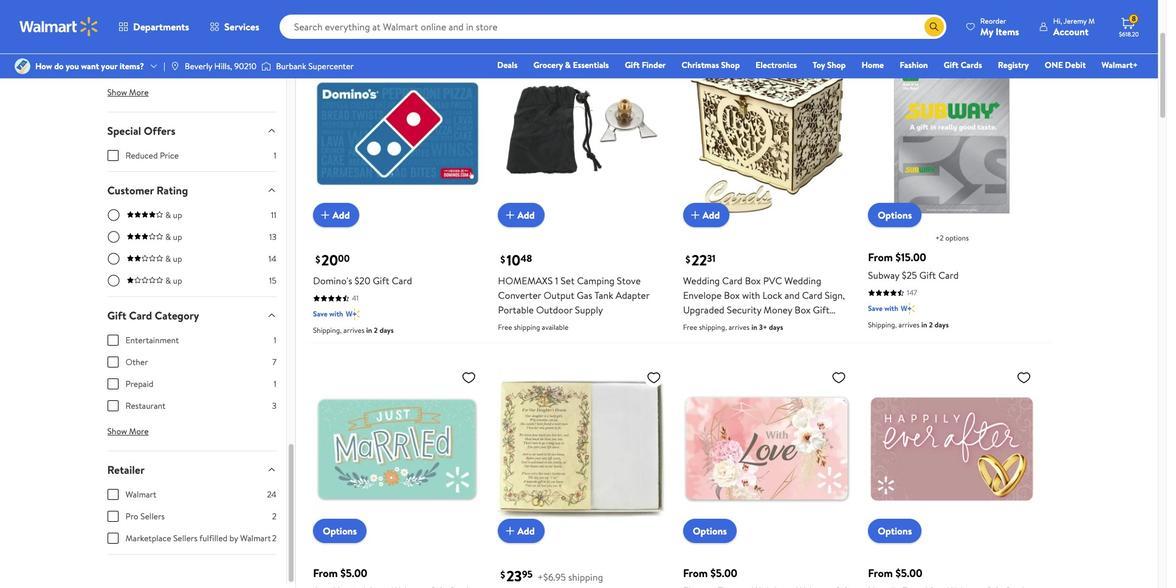 Task type: vqa. For each thing, say whether or not it's contained in the screenshot.
Burbank Supercenter's  icon
yes



Task type: locate. For each thing, give the bounding box(es) containing it.
$ inside $ 23 95 +$6.95 shipping
[[501, 568, 505, 582]]

3 out of 5 stars and up, 13 items radio
[[107, 231, 119, 243]]

more down restaurant
[[129, 425, 149, 437]]

and
[[785, 289, 800, 302]]

show down your
[[107, 86, 127, 98]]

1 down 7
[[274, 378, 277, 390]]

with left walmart plus image
[[329, 309, 343, 319]]

wedding up shower
[[739, 318, 776, 332]]

2 more from the top
[[129, 425, 149, 437]]

options link for elegant flowers with love walmart gift card image
[[683, 519, 737, 543]]

0 horizontal spatial save with
[[313, 309, 343, 319]]

1 show from the top
[[107, 86, 127, 98]]

Search search field
[[279, 15, 946, 39]]

0 horizontal spatial $5.00
[[340, 566, 367, 581]]

price up popular
[[311, 15, 332, 28]]

1 for reduced price
[[274, 149, 277, 162]]

1 horizontal spatial shop
[[827, 59, 846, 71]]

retailer tab
[[98, 452, 286, 489]]

add button up 31
[[683, 203, 730, 228]]

$5.00 for happily ever after walmart gift card image
[[896, 566, 923, 581]]

2 show from the top
[[107, 425, 127, 437]]

1 vertical spatial shipping
[[568, 571, 603, 584]]

1 vertical spatial show
[[107, 425, 127, 437]]

free
[[498, 323, 512, 333], [683, 323, 697, 333]]

upgraded
[[683, 304, 725, 317]]

add button up '00'
[[313, 203, 360, 228]]

1 $5.00 from the left
[[340, 566, 367, 581]]

show more button for the occasion group in the top of the page
[[98, 82, 158, 102]]

 image for how do you want your items?
[[15, 58, 30, 74]]

occasion group
[[107, 0, 277, 82]]

save left walmart plus icon
[[868, 304, 883, 314]]

show more down "items?"
[[107, 86, 149, 98]]

1 horizontal spatial sellers
[[173, 532, 198, 545]]

add to cart image up 10
[[503, 208, 518, 223]]

toy
[[813, 59, 825, 71]]

shipping,
[[699, 323, 727, 333]]

options link for just married aqua walmart gift card image at bottom left
[[313, 519, 367, 543]]

$ inside $ 20 00
[[315, 253, 320, 266]]

output
[[544, 289, 574, 302]]

days for domino's $20 gift card
[[380, 326, 394, 336]]

show down restaurant
[[107, 425, 127, 437]]

0 horizontal spatial save
[[313, 309, 328, 319]]

wedding up "and"
[[785, 274, 821, 288]]

$ left 10
[[501, 253, 505, 266]]

walmart
[[126, 489, 156, 501], [240, 532, 271, 545]]

retailer
[[107, 462, 145, 478]]

more
[[129, 86, 149, 98], [129, 425, 149, 437]]

add up 31
[[703, 209, 720, 222]]

entertainment
[[126, 334, 179, 346]]

0 vertical spatial show
[[107, 86, 127, 98]]

1 shop from the left
[[721, 59, 740, 71]]

0 horizontal spatial  image
[[15, 58, 30, 74]]

gift down 1 out of 5 stars and up, 15 items option
[[107, 308, 126, 323]]

box left pvc
[[745, 274, 761, 288]]

gift right the $25
[[920, 269, 936, 282]]

add up '00'
[[332, 209, 350, 222]]

1 from $5.00 from the left
[[313, 566, 367, 581]]

0 horizontal spatial price
[[160, 149, 179, 162]]

0 vertical spatial sellers
[[140, 510, 165, 523]]

with for domino's $20 gift card
[[329, 309, 343, 319]]

1 horizontal spatial with
[[742, 289, 760, 302]]

$ left 23 at the left bottom
[[501, 568, 505, 582]]

$ for 22
[[686, 253, 690, 266]]

pro
[[126, 510, 138, 523]]

fulfilled
[[199, 532, 227, 545]]

$5.00 for elegant flowers with love walmart gift card image
[[711, 566, 738, 581]]

& up
[[165, 209, 182, 221], [165, 231, 182, 243], [165, 253, 182, 265], [165, 275, 182, 287]]

available
[[542, 323, 569, 333]]

1 horizontal spatial save
[[868, 304, 883, 314]]

1 horizontal spatial arrives
[[729, 323, 750, 333]]

$5.00 for just married aqua walmart gift card image at bottom left
[[340, 566, 367, 581]]

4 up from the top
[[173, 275, 182, 287]]

1 show more from the top
[[107, 86, 149, 98]]

price
[[311, 15, 332, 28], [160, 149, 179, 162]]

homemaxs 1 set camping stove converter output gas tank adapter portable outdoor supply image
[[498, 50, 666, 218]]

options for elegant flowers with love walmart gift card image
[[693, 525, 727, 538]]

walmart up pro sellers
[[126, 489, 156, 501]]

95
[[522, 568, 533, 581]]

2 horizontal spatial in
[[921, 320, 927, 330]]

1 horizontal spatial save with
[[868, 304, 898, 314]]

save with left walmart plus icon
[[868, 304, 898, 314]]

gift card category tab
[[98, 297, 286, 334]]

2 shop from the left
[[827, 59, 846, 71]]

& for 11
[[165, 209, 171, 221]]

1 horizontal spatial shipping,
[[868, 320, 897, 330]]

1 horizontal spatial in
[[752, 323, 757, 333]]

2 up from the top
[[173, 231, 182, 243]]

options link for subway $25 gift card image
[[868, 203, 922, 228]]

$
[[315, 253, 320, 266], [501, 253, 505, 266], [686, 253, 690, 266], [501, 568, 505, 582]]

add button
[[313, 203, 360, 228], [498, 203, 545, 228], [683, 203, 730, 228], [498, 519, 545, 543]]

add for 22
[[703, 209, 720, 222]]

3 & up from the top
[[165, 253, 182, 265]]

1 vertical spatial show more
[[107, 425, 149, 437]]

0 horizontal spatial with
[[329, 309, 343, 319]]

2 & up from the top
[[165, 231, 182, 243]]

add to favorites list, just married aqua walmart gift card image
[[462, 371, 476, 386]]

box left for
[[706, 318, 722, 332]]

in left 3+
[[752, 323, 757, 333]]

more down "items?"
[[129, 86, 149, 98]]

marketplace
[[126, 532, 171, 545]]

in
[[921, 320, 927, 330], [752, 323, 757, 333], [366, 326, 372, 336]]

0 horizontal spatial arrives
[[344, 326, 365, 336]]

0 horizontal spatial shipping, arrives in 2 days
[[313, 326, 394, 336]]

domino's $20 gift card image
[[313, 50, 481, 218]]

options
[[878, 209, 912, 222], [323, 525, 357, 538], [693, 525, 727, 538], [878, 525, 912, 538]]

2 horizontal spatial $5.00
[[896, 566, 923, 581]]

shipping, down subway
[[868, 320, 897, 330]]

search icon image
[[929, 22, 939, 32]]

show
[[107, 86, 127, 98], [107, 425, 127, 437]]

free down upgraded on the bottom of page
[[683, 323, 697, 333]]

1 for prepaid
[[274, 378, 277, 390]]

walmart right by
[[240, 532, 271, 545]]

from $5.00 for options link related to elegant flowers with love walmart gift card image
[[683, 566, 738, 581]]

1 horizontal spatial walmart
[[240, 532, 271, 545]]

from the bride's parents to the groom poetry wedding handkerchief image
[[498, 366, 666, 534]]

subway
[[868, 269, 900, 282]]

from inside the from $15.00 subway $25 gift card
[[868, 250, 893, 265]]

2 from $5.00 from the left
[[683, 566, 738, 581]]

0 horizontal spatial free
[[498, 323, 512, 333]]

shipping inside homemaxs 1 set camping stove converter output gas tank adapter portable outdoor supply free shipping available
[[514, 323, 540, 333]]

days for subway $25 gift card
[[935, 320, 949, 330]]

14
[[269, 253, 277, 265]]

 image for burbank supercenter
[[261, 60, 271, 72]]

add to cart image up 20
[[318, 208, 332, 223]]

gas
[[577, 289, 592, 302]]

1 vertical spatial sellers
[[173, 532, 198, 545]]

card up birthday
[[683, 318, 704, 332]]

shop right christmas
[[721, 59, 740, 71]]

1 horizontal spatial shipping
[[568, 571, 603, 584]]

3 $5.00 from the left
[[896, 566, 923, 581]]

 image
[[15, 58, 30, 74], [261, 60, 271, 72]]

2
[[929, 320, 933, 330], [374, 326, 378, 336], [272, 510, 277, 523], [272, 532, 277, 545]]

shop for toy shop
[[827, 59, 846, 71]]

3 up from the top
[[173, 253, 182, 265]]

gift
[[625, 59, 640, 71], [944, 59, 959, 71], [920, 269, 936, 282], [373, 274, 389, 288], [813, 304, 830, 317], [107, 308, 126, 323]]

1 vertical spatial more
[[129, 425, 149, 437]]

0 vertical spatial show more
[[107, 86, 149, 98]]

converter
[[498, 289, 541, 302]]

2 horizontal spatial arrives
[[899, 320, 920, 330]]

show more button down "items?"
[[98, 82, 158, 102]]

best seller
[[873, 32, 906, 43]]

sellers right pro
[[140, 510, 165, 523]]

0 horizontal spatial shop
[[721, 59, 740, 71]]

add up 48
[[518, 209, 535, 222]]

1 left set
[[555, 274, 558, 288]]

add button up 48
[[498, 203, 545, 228]]

1 & up from the top
[[165, 209, 182, 221]]

1 horizontal spatial shipping, arrives in 2 days
[[868, 320, 949, 330]]

toy shop link
[[807, 58, 851, 72]]

add up 95
[[518, 524, 535, 538]]

card
[[939, 269, 959, 282], [392, 274, 412, 288], [722, 274, 743, 288], [802, 289, 823, 302], [129, 308, 152, 323], [683, 318, 704, 332]]

$ inside the $ 10 48
[[501, 253, 505, 266]]

arrives down security
[[729, 323, 750, 333]]

show more button down restaurant
[[98, 422, 158, 441]]

shipping right the +$6.95
[[568, 571, 603, 584]]

$ left 22
[[686, 253, 690, 266]]

supplies
[[683, 347, 718, 361]]

up for 11
[[173, 209, 182, 221]]

arrives for subway $25 gift card
[[899, 320, 920, 330]]

card up entertainment
[[129, 308, 152, 323]]

in down the from $15.00 subway $25 gift card at the top right of the page
[[921, 320, 927, 330]]

 image right 90210
[[261, 60, 271, 72]]

card inside the from $15.00 subway $25 gift card
[[939, 269, 959, 282]]

None checkbox
[[107, 150, 118, 161], [107, 335, 118, 346], [107, 357, 118, 368], [107, 489, 118, 500], [107, 511, 118, 522], [107, 533, 118, 544], [107, 150, 118, 161], [107, 335, 118, 346], [107, 357, 118, 368], [107, 489, 118, 500], [107, 511, 118, 522], [107, 533, 118, 544]]

arrives down walmart plus image
[[344, 326, 365, 336]]

1 horizontal spatial from $5.00
[[683, 566, 738, 581]]

best
[[873, 32, 887, 43]]

gift left finder
[[625, 59, 640, 71]]

arrives down walmart plus icon
[[899, 320, 920, 330]]

sign,
[[825, 289, 845, 302]]

48
[[521, 252, 532, 266]]

0 horizontal spatial shipping,
[[313, 326, 342, 336]]

0 horizontal spatial walmart
[[126, 489, 156, 501]]

shop right toy
[[827, 59, 846, 71]]

save for subway $25 gift card
[[868, 304, 883, 314]]

1 more from the top
[[129, 86, 149, 98]]

christmas
[[682, 59, 719, 71]]

4 out of 5 stars and up, 11 items radio
[[107, 209, 119, 221]]

1 horizontal spatial  image
[[261, 60, 271, 72]]

special
[[107, 123, 141, 138]]

show more down restaurant
[[107, 425, 149, 437]]

retailer button
[[98, 452, 286, 489]]

account
[[1053, 25, 1089, 38]]

2 show more button from the top
[[98, 422, 158, 441]]

& up for 14
[[165, 253, 182, 265]]

3
[[272, 400, 277, 412]]

1 horizontal spatial price
[[311, 15, 332, 28]]

with up security
[[742, 289, 760, 302]]

2 free from the left
[[683, 323, 697, 333]]

147
[[907, 288, 917, 298]]

card down +2 options
[[939, 269, 959, 282]]

card right "and"
[[802, 289, 823, 302]]

1 horizontal spatial days
[[769, 323, 783, 333]]

other
[[126, 356, 148, 368]]

outdoor
[[536, 304, 573, 317]]

shipping, arrives in 2 days down walmart plus icon
[[868, 320, 949, 330]]

0 horizontal spatial sellers
[[140, 510, 165, 523]]

sellers for pro
[[140, 510, 165, 523]]

& up for 11
[[165, 209, 182, 221]]

15
[[269, 275, 277, 287]]

graduation
[[777, 333, 824, 346]]

one debit link
[[1039, 58, 1091, 72]]

None checkbox
[[107, 379, 118, 389], [107, 400, 118, 411], [107, 379, 118, 389], [107, 400, 118, 411]]

$5.00
[[340, 566, 367, 581], [711, 566, 738, 581], [896, 566, 923, 581]]

 image
[[170, 61, 180, 71]]

beverly hills, 90210
[[185, 60, 257, 72]]

1 up 11
[[274, 149, 277, 162]]

home
[[862, 59, 884, 71]]

2 $5.00 from the left
[[711, 566, 738, 581]]

shipping, arrives in 2 days down walmart plus image
[[313, 326, 394, 336]]

8
[[1132, 13, 1136, 24]]

3 from $5.00 from the left
[[868, 566, 923, 581]]

up for 13
[[173, 231, 182, 243]]

save with left walmart plus image
[[313, 309, 343, 319]]

shipping down portable
[[514, 323, 540, 333]]

1 up 7
[[274, 334, 277, 346]]

0 vertical spatial more
[[129, 86, 149, 98]]

shipping, for domino's $20 gift card
[[313, 326, 342, 336]]

add button up 95
[[498, 519, 545, 543]]

options for subway $25 gift card image
[[878, 209, 912, 222]]

add button for 20
[[313, 203, 360, 228]]

0 vertical spatial show more button
[[98, 82, 158, 102]]

8 $618.20
[[1119, 13, 1139, 38]]

gift down sign,
[[813, 304, 830, 317]]

with left walmart plus icon
[[885, 304, 898, 314]]

show more
[[107, 86, 149, 98], [107, 425, 149, 437]]

add to cart image
[[318, 208, 332, 223], [503, 208, 518, 223], [503, 524, 518, 539]]

wedding up 'envelope'
[[683, 274, 720, 288]]

2 show more from the top
[[107, 425, 149, 437]]

0 vertical spatial shipping
[[514, 323, 540, 333]]

24
[[267, 489, 277, 501]]

1 horizontal spatial free
[[683, 323, 697, 333]]

up for 14
[[173, 253, 182, 265]]

from for elegant flowers with love walmart gift card image
[[683, 566, 708, 581]]

2 horizontal spatial days
[[935, 320, 949, 330]]

options for just married aqua walmart gift card image at bottom left
[[323, 525, 357, 538]]

lock
[[763, 289, 782, 302]]

arrives
[[899, 320, 920, 330], [729, 323, 750, 333], [344, 326, 365, 336]]

1 free from the left
[[498, 323, 512, 333]]

supercenter
[[308, 60, 354, 72]]

2 horizontal spatial from $5.00
[[868, 566, 923, 581]]

grocery
[[533, 59, 563, 71]]

$ left 20
[[315, 253, 320, 266]]

sellers left fulfilled
[[173, 532, 198, 545]]

elegant flowers with love walmart gift card image
[[683, 366, 851, 534]]

1 up from the top
[[173, 209, 182, 221]]

price down offers
[[160, 149, 179, 162]]

finder
[[642, 59, 666, 71]]

wedding
[[683, 274, 720, 288], [785, 274, 821, 288], [739, 318, 776, 332]]

with
[[742, 289, 760, 302], [885, 304, 898, 314], [329, 309, 343, 319]]

shipping, down 'domino's'
[[313, 326, 342, 336]]

$ inside $ 22 31
[[686, 253, 690, 266]]

free down portable
[[498, 323, 512, 333]]

 image left how
[[15, 58, 30, 74]]

1 vertical spatial show more button
[[98, 422, 158, 441]]

add to cart image for 10
[[503, 208, 518, 223]]

subway $25 gift card image
[[868, 50, 1036, 218]]

2 horizontal spatial with
[[885, 304, 898, 314]]

save left walmart plus image
[[313, 309, 328, 319]]

gift inside the from $15.00 subway $25 gift card
[[920, 269, 936, 282]]

registry link
[[993, 58, 1035, 72]]

1 for entertainment
[[274, 334, 277, 346]]

how do you want your items?
[[35, 60, 144, 72]]

special offers button
[[98, 112, 286, 149]]

customer rating
[[107, 183, 188, 198]]

4 & up from the top
[[165, 275, 182, 287]]

restaurant
[[126, 400, 166, 412]]

0 horizontal spatial wedding
[[683, 274, 720, 288]]

0 horizontal spatial from $5.00
[[313, 566, 367, 581]]

add to favorites list, domino's $20 gift card image
[[462, 55, 476, 70]]

1 horizontal spatial $5.00
[[711, 566, 738, 581]]

just married aqua walmart gift card image
[[313, 366, 481, 534]]

$ for 10
[[501, 253, 505, 266]]

+2 options
[[935, 233, 969, 243]]

0 horizontal spatial shipping
[[514, 323, 540, 333]]

0 horizontal spatial in
[[366, 326, 372, 336]]

& for 13
[[165, 231, 171, 243]]

1 show more button from the top
[[98, 82, 158, 102]]

show more button for gift card category group
[[98, 422, 158, 441]]

0 horizontal spatial days
[[380, 326, 394, 336]]

in down domino's $20 gift card
[[366, 326, 372, 336]]



Task type: describe. For each thing, give the bounding box(es) containing it.
reception
[[778, 318, 821, 332]]

show more for gift card category group
[[107, 425, 149, 437]]

gift cards link
[[938, 58, 988, 72]]

save with for domino's $20 gift card
[[313, 309, 343, 319]]

0 vertical spatial price
[[311, 15, 332, 28]]

pro sellers
[[126, 510, 165, 523]]

& up for 15
[[165, 275, 182, 287]]

money
[[764, 304, 792, 317]]

add to favorites list, happily ever after walmart gift card image
[[1017, 371, 1031, 386]]

gift finder link
[[619, 58, 671, 72]]

registry
[[998, 59, 1029, 71]]

beverly
[[185, 60, 212, 72]]

home link
[[856, 58, 890, 72]]

baby
[[721, 333, 741, 346]]

walmart image
[[19, 17, 98, 36]]

23
[[507, 566, 522, 587]]

burbank
[[276, 60, 306, 72]]

from $5.00 for options link corresponding to happily ever after walmart gift card image
[[868, 566, 923, 581]]

with for subway $25 gift card
[[885, 304, 898, 314]]

deals
[[497, 59, 518, 71]]

options for happily ever after walmart gift card image
[[878, 525, 912, 538]]

fashion
[[900, 59, 928, 71]]

retailer group
[[107, 489, 277, 554]]

more for gift card category group
[[129, 425, 149, 437]]

domino's $20 gift card
[[313, 274, 412, 288]]

add button for 10
[[498, 203, 545, 228]]

1 vertical spatial walmart
[[240, 532, 271, 545]]

stove
[[617, 274, 641, 288]]

wedding card box pvc wedding envelope box with lock and card sign, upgraded security money box gift card box for wedding reception birthday baby shower graduation party supplies image
[[683, 50, 851, 218]]

1 horizontal spatial wedding
[[739, 318, 776, 332]]

shipping, for subway $25 gift card
[[868, 320, 897, 330]]

shower
[[744, 333, 775, 346]]

want
[[81, 60, 99, 72]]

& up for 13
[[165, 231, 182, 243]]

adapter
[[616, 289, 650, 302]]

31
[[707, 252, 716, 266]]

items?
[[120, 60, 144, 72]]

box up security
[[724, 289, 740, 302]]

from for just married aqua walmart gift card image at bottom left
[[313, 566, 338, 581]]

shop for christmas shop
[[721, 59, 740, 71]]

gift inside wedding card box pvc wedding envelope box with lock and card sign, upgraded security money box gift card box for wedding reception birthday baby shower graduation party supplies
[[813, 304, 830, 317]]

+2
[[935, 233, 944, 243]]

card right the $20
[[392, 274, 412, 288]]

in for domino's $20 gift card
[[366, 326, 372, 336]]

walmart+
[[1102, 59, 1138, 71]]

gift finder
[[625, 59, 666, 71]]

set
[[561, 274, 575, 288]]

arrives for domino's $20 gift card
[[344, 326, 365, 336]]

10
[[507, 250, 521, 271]]

customer rating tab
[[98, 172, 286, 209]]

show more for the occasion group in the top of the page
[[107, 86, 149, 98]]

$618.20
[[1119, 30, 1139, 38]]

add for 10
[[518, 209, 535, 222]]

add to cart image up 23 at the left bottom
[[503, 524, 518, 539]]

purchased
[[359, 15, 402, 28]]

hills,
[[214, 60, 232, 72]]

add to favorites list, elegant flowers with love walmart gift card image
[[832, 371, 846, 386]]

& for 14
[[165, 253, 171, 265]]

sellers for marketplace
[[173, 532, 198, 545]]

seller
[[889, 32, 906, 43]]

by
[[229, 532, 238, 545]]

fashion link
[[894, 58, 934, 72]]

3+
[[759, 323, 767, 333]]

category
[[155, 308, 199, 323]]

walmart plus image
[[901, 303, 915, 315]]

13
[[269, 231, 277, 243]]

jeremy
[[1064, 16, 1087, 26]]

popular pick
[[318, 32, 356, 43]]

party
[[826, 333, 849, 346]]

grocery & essentials link
[[528, 58, 615, 72]]

up for 15
[[173, 275, 182, 287]]

|
[[164, 60, 165, 72]]

from $15.00 subway $25 gift card
[[868, 250, 959, 282]]

$ for 20
[[315, 253, 320, 266]]

show for the occasion group in the top of the page
[[107, 86, 127, 98]]

gift card category
[[107, 308, 199, 323]]

add to favorites list, subway $25 gift card image
[[1017, 55, 1031, 70]]

shipping inside $ 23 95 +$6.95 shipping
[[568, 571, 603, 584]]

0 vertical spatial walmart
[[126, 489, 156, 501]]

one
[[1045, 59, 1063, 71]]

1 inside homemaxs 1 set camping stove converter output gas tank adapter portable outdoor supply free shipping available
[[555, 274, 558, 288]]

m
[[1089, 16, 1095, 26]]

from for happily ever after walmart gift card image
[[868, 566, 893, 581]]

reduced price
[[126, 149, 179, 162]]

portable
[[498, 304, 534, 317]]

box up reception
[[795, 304, 811, 317]]

services button
[[199, 12, 270, 41]]

wedding card box pvc wedding envelope box with lock and card sign, upgraded security money box gift card box for wedding reception birthday baby shower graduation party supplies
[[683, 274, 849, 361]]

00
[[338, 252, 350, 266]]

legal information image
[[435, 16, 445, 26]]

customer
[[107, 183, 154, 198]]

christmas shop
[[682, 59, 740, 71]]

supply
[[575, 304, 603, 317]]

options link for happily ever after walmart gift card image
[[868, 519, 922, 543]]

homemaxs
[[498, 274, 553, 288]]

2 out of 5 stars and up, 14 items radio
[[107, 253, 119, 265]]

reorder my items
[[981, 16, 1019, 38]]

add for 20
[[332, 209, 350, 222]]

special offers tab
[[98, 112, 286, 149]]

from $5.00 for just married aqua walmart gift card image at bottom left's options link
[[313, 566, 367, 581]]

customer rating button
[[98, 172, 286, 209]]

electronics link
[[750, 58, 803, 72]]

tank
[[595, 289, 613, 302]]

hi, jeremy m account
[[1053, 16, 1095, 38]]

gift inside dropdown button
[[107, 308, 126, 323]]

my
[[981, 25, 993, 38]]

save with for subway $25 gift card
[[868, 304, 898, 314]]

free shipping, arrives in 3+ days
[[683, 323, 783, 333]]

gift card category group
[[107, 334, 277, 422]]

services
[[224, 20, 259, 33]]

special offers
[[107, 123, 176, 138]]

$ 22 31
[[686, 250, 716, 271]]

save for domino's $20 gift card
[[313, 309, 328, 319]]

add to favorites list, homemaxs 1 set camping stove converter output gas tank adapter portable outdoor supply image
[[647, 55, 661, 70]]

departments
[[133, 20, 189, 33]]

homemaxs 1 set camping stove converter output gas tank adapter portable outdoor supply free shipping available
[[498, 274, 650, 333]]

add to favorites list, wedding card box pvc wedding envelope box with lock and card sign, upgraded security money box gift card box for wedding reception birthday baby shower graduation party supplies image
[[832, 55, 846, 70]]

add to favorites list, from the bride's parents to the groom poetry wedding handkerchief image
[[647, 371, 661, 386]]

grocery & essentials
[[533, 59, 609, 71]]

deals link
[[492, 58, 523, 72]]

customer rating option group
[[107, 209, 277, 296]]

show for gift card category group
[[107, 425, 127, 437]]

card up security
[[722, 274, 743, 288]]

free inside homemaxs 1 set camping stove converter output gas tank adapter portable outdoor supply free shipping available
[[498, 323, 512, 333]]

envelope
[[683, 289, 722, 302]]

more for the occasion group in the top of the page
[[129, 86, 149, 98]]

in for subway $25 gift card
[[921, 320, 927, 330]]

1 out of 5 stars and up, 15 items radio
[[107, 275, 119, 287]]

card inside dropdown button
[[129, 308, 152, 323]]

shipping, arrives in 2 days for domino's $20 gift card
[[313, 326, 394, 336]]

add to cart image
[[688, 208, 703, 223]]

2 horizontal spatial wedding
[[785, 274, 821, 288]]

Walmart Site-Wide search field
[[279, 15, 946, 39]]

gift cards
[[944, 59, 982, 71]]

add to cart image for 20
[[318, 208, 332, 223]]

domino's
[[313, 274, 352, 288]]

walmart plus image
[[346, 309, 360, 321]]

$25
[[902, 269, 917, 282]]

toy shop
[[813, 59, 846, 71]]

happily ever after walmart gift card image
[[868, 366, 1036, 534]]

add button for 22
[[683, 203, 730, 228]]

90210
[[234, 60, 257, 72]]

$ 20 00
[[315, 250, 350, 271]]

gift right the $20
[[373, 274, 389, 288]]

for
[[724, 318, 736, 332]]

burbank supercenter
[[276, 60, 354, 72]]

gift left "cards"
[[944, 59, 959, 71]]

christmas shop link
[[676, 58, 745, 72]]

22
[[692, 250, 707, 271]]

& for 15
[[165, 275, 171, 287]]

essentials
[[573, 59, 609, 71]]

departments button
[[108, 12, 199, 41]]

with inside wedding card box pvc wedding envelope box with lock and card sign, upgraded security money box gift card box for wedding reception birthday baby shower graduation party supplies
[[742, 289, 760, 302]]

shipping, arrives in 2 days for subway $25 gift card
[[868, 320, 949, 330]]

prepaid
[[126, 378, 153, 390]]

1 vertical spatial price
[[160, 149, 179, 162]]



